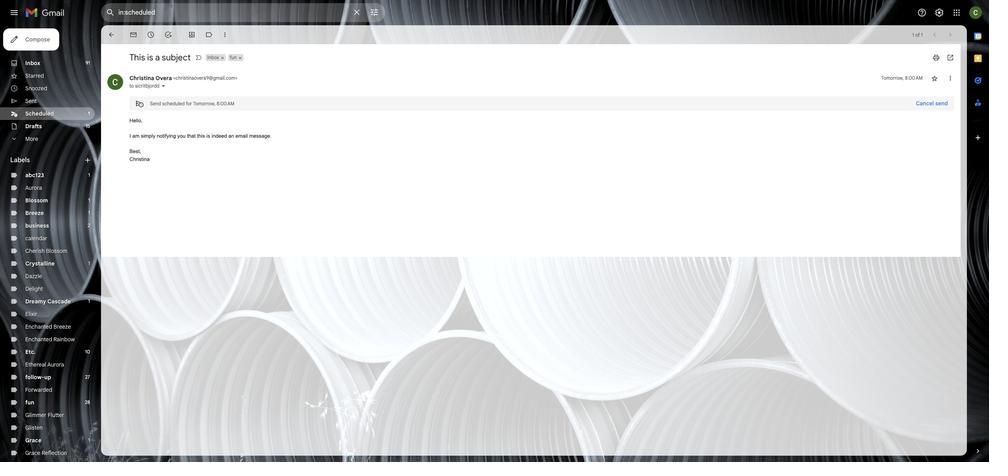 Task type: describe. For each thing, give the bounding box(es) containing it.
crystalline link
[[25, 260, 55, 267]]

snoozed link
[[25, 85, 47, 92]]

snooze image
[[147, 31, 155, 39]]

am
[[132, 133, 140, 139]]

send scheduled for tomorrow, 8:00 am
[[150, 100, 235, 106]]

starred link
[[25, 72, 44, 79]]

cancel
[[916, 100, 934, 107]]

forwarded link
[[25, 387, 52, 394]]

breeze link
[[25, 210, 44, 217]]

fun link
[[25, 399, 34, 406]]

cherish
[[25, 248, 45, 255]]

elixir
[[25, 311, 37, 318]]

glimmer flutter link
[[25, 412, 64, 419]]

91
[[86, 60, 90, 66]]

27
[[85, 374, 90, 380]]

grace reflection
[[25, 450, 67, 457]]

grace for grace reflection
[[25, 450, 40, 457]]

reflection
[[42, 450, 67, 457]]

Not starred checkbox
[[931, 74, 939, 82]]

starred
[[25, 72, 44, 79]]

cancel send
[[916, 100, 949, 107]]

grace reflection link
[[25, 450, 67, 457]]

overa
[[156, 75, 172, 82]]

this
[[197, 133, 205, 139]]

fun for 'fun' link
[[25, 399, 34, 406]]

show details image
[[161, 84, 166, 88]]

cherish blossom link
[[25, 248, 67, 255]]

follow-up
[[25, 374, 51, 381]]

email
[[236, 133, 248, 139]]

hello,
[[130, 118, 143, 124]]

up
[[44, 374, 51, 381]]

back to scheduled image
[[107, 31, 115, 39]]

subject
[[162, 52, 191, 63]]

enchanted breeze
[[25, 323, 71, 331]]

christinaovera9@gmail.com
[[176, 75, 235, 81]]

1 vertical spatial blossom
[[46, 248, 67, 255]]

1 for crystalline
[[88, 261, 90, 267]]

indeed
[[212, 133, 227, 139]]

tomorrow, inside cell
[[882, 75, 904, 81]]

fun button
[[228, 54, 238, 61]]

1 of 1
[[913, 32, 923, 38]]

delight
[[25, 286, 43, 293]]

simply
[[141, 133, 155, 139]]

a
[[155, 52, 160, 63]]

abc123 link
[[25, 172, 44, 179]]

1 for blossom
[[88, 197, 90, 203]]

sent
[[25, 98, 37, 105]]

an
[[229, 133, 234, 139]]

1 vertical spatial 8:00 am
[[217, 100, 235, 106]]

search mail image
[[103, 6, 118, 20]]

dreamy cascade link
[[25, 298, 71, 305]]

forwarded
[[25, 387, 52, 394]]

1 christina from the top
[[130, 75, 154, 82]]

main menu image
[[9, 8, 19, 17]]

more
[[25, 135, 38, 143]]

dreamy cascade
[[25, 298, 71, 305]]

clear search image
[[349, 4, 365, 20]]

ethereal aurora
[[25, 361, 64, 368]]

for
[[186, 100, 192, 106]]

glimmer flutter
[[25, 412, 64, 419]]

rainbow
[[54, 336, 75, 343]]

blossom link
[[25, 197, 48, 204]]

inbox link
[[25, 60, 40, 67]]

sent link
[[25, 98, 37, 105]]

dazzle link
[[25, 273, 42, 280]]

0 vertical spatial blossom
[[25, 197, 48, 204]]

christina overa < christinaovera9@gmail.com >
[[130, 75, 238, 82]]

0 horizontal spatial is
[[147, 52, 153, 63]]

best,
[[130, 148, 141, 154]]

0 vertical spatial breeze
[[25, 210, 44, 217]]

1 for grace
[[88, 438, 90, 443]]

notifying
[[157, 133, 176, 139]]

drafts link
[[25, 123, 42, 130]]

calendar
[[25, 235, 47, 242]]

etc. link
[[25, 349, 36, 356]]

15
[[86, 123, 90, 129]]

cherish blossom
[[25, 248, 67, 255]]

1 for breeze
[[88, 210, 90, 216]]

enchanted rainbow link
[[25, 336, 75, 343]]

inbox for the inbox link
[[25, 60, 40, 67]]

elixir link
[[25, 311, 37, 318]]

28
[[85, 400, 90, 406]]

move to inbox image
[[188, 31, 196, 39]]

i am simply notifying you that this is indeed an email message.
[[130, 133, 272, 139]]

settings image
[[935, 8, 945, 17]]

cascade
[[47, 298, 71, 305]]

that
[[187, 133, 196, 139]]

tomorrow, 8:00 am cell
[[882, 74, 923, 82]]



Task type: vqa. For each thing, say whether or not it's contained in the screenshot.


Task type: locate. For each thing, give the bounding box(es) containing it.
ethereal
[[25, 361, 46, 368]]

blossom
[[25, 197, 48, 204], [46, 248, 67, 255]]

1 horizontal spatial inbox
[[207, 54, 219, 60]]

snoozed
[[25, 85, 47, 92]]

send
[[936, 100, 949, 107]]

1 horizontal spatial fun
[[230, 54, 237, 60]]

delight link
[[25, 286, 43, 293]]

enchanted breeze link
[[25, 323, 71, 331]]

not starred image
[[931, 74, 939, 82]]

0 vertical spatial aurora
[[25, 184, 42, 192]]

1 horizontal spatial 8:00 am
[[906, 75, 923, 81]]

follow-up link
[[25, 374, 51, 381]]

1 horizontal spatial aurora
[[47, 361, 64, 368]]

christina
[[130, 75, 154, 82], [130, 156, 150, 162]]

more image
[[221, 31, 229, 39]]

1 for dreamy cascade
[[88, 299, 90, 304]]

labels image
[[205, 31, 213, 39]]

0 horizontal spatial breeze
[[25, 210, 44, 217]]

i
[[130, 133, 131, 139]]

you
[[177, 133, 186, 139]]

glisten
[[25, 425, 43, 432]]

1 vertical spatial tomorrow,
[[193, 100, 216, 106]]

fun
[[230, 54, 237, 60], [25, 399, 34, 406]]

inbox button
[[206, 54, 220, 61]]

message.
[[249, 133, 272, 139]]

scheduled
[[25, 110, 54, 117]]

breeze up rainbow at the bottom
[[54, 323, 71, 331]]

grace down grace link
[[25, 450, 40, 457]]

2 enchanted from the top
[[25, 336, 52, 343]]

Search mail text field
[[118, 9, 348, 17]]

enchanted up etc.
[[25, 336, 52, 343]]

labels
[[10, 156, 30, 164]]

is left a
[[147, 52, 153, 63]]

0 vertical spatial enchanted
[[25, 323, 52, 331]]

1 vertical spatial grace
[[25, 450, 40, 457]]

mark as unread image
[[130, 31, 137, 39]]

is
[[147, 52, 153, 63], [207, 133, 210, 139]]

aurora link
[[25, 184, 42, 192]]

None search field
[[101, 3, 385, 22]]

enchanted for enchanted breeze
[[25, 323, 52, 331]]

inbox for inbox button
[[207, 54, 219, 60]]

aurora down abc123 link
[[25, 184, 42, 192]]

of
[[916, 32, 920, 38]]

christina down the best, at the top
[[130, 156, 150, 162]]

enchanted for enchanted rainbow
[[25, 336, 52, 343]]

glimmer
[[25, 412, 46, 419]]

>
[[235, 75, 238, 81]]

0 horizontal spatial inbox
[[25, 60, 40, 67]]

gmail image
[[25, 5, 68, 21]]

inbox inside button
[[207, 54, 219, 60]]

blossom up crystalline
[[46, 248, 67, 255]]

0 horizontal spatial tomorrow,
[[193, 100, 216, 106]]

enchanted down elixir
[[25, 323, 52, 331]]

labels heading
[[10, 156, 84, 164]]

0 vertical spatial tomorrow,
[[882, 75, 904, 81]]

0 horizontal spatial 8:00 am
[[217, 100, 235, 106]]

inbox inside labels "navigation"
[[25, 60, 40, 67]]

breeze
[[25, 210, 44, 217], [54, 323, 71, 331]]

inbox
[[207, 54, 219, 60], [25, 60, 40, 67]]

this is a subject
[[130, 52, 191, 63]]

0 horizontal spatial aurora
[[25, 184, 42, 192]]

fun inside labels "navigation"
[[25, 399, 34, 406]]

dreamy
[[25, 298, 46, 305]]

0 vertical spatial is
[[147, 52, 153, 63]]

to sicritbjordd
[[130, 83, 160, 89]]

scheduled link
[[25, 110, 54, 117]]

1 vertical spatial enchanted
[[25, 336, 52, 343]]

inbox left fun button
[[207, 54, 219, 60]]

business
[[25, 222, 49, 229]]

1 horizontal spatial tomorrow,
[[882, 75, 904, 81]]

cancel send button
[[910, 96, 955, 111]]

8:00 am inside cell
[[906, 75, 923, 81]]

grace down glisten
[[25, 437, 41, 444]]

0 vertical spatial christina
[[130, 75, 154, 82]]

0 horizontal spatial fun
[[25, 399, 34, 406]]

is right this
[[207, 133, 210, 139]]

blossom up breeze "link"
[[25, 197, 48, 204]]

0 vertical spatial fun
[[230, 54, 237, 60]]

fun inside button
[[230, 54, 237, 60]]

<
[[173, 75, 176, 81]]

advanced search options image
[[366, 4, 382, 20]]

1 vertical spatial christina
[[130, 156, 150, 162]]

1 vertical spatial breeze
[[54, 323, 71, 331]]

add to tasks image
[[164, 31, 172, 39]]

fun up glimmer
[[25, 399, 34, 406]]

breeze down blossom 'link'
[[25, 210, 44, 217]]

crystalline
[[25, 260, 55, 267]]

grace link
[[25, 437, 41, 444]]

0 vertical spatial 8:00 am
[[906, 75, 923, 81]]

compose button
[[3, 28, 59, 51]]

fun right inbox button
[[230, 54, 237, 60]]

fun for fun button
[[230, 54, 237, 60]]

enchanted rainbow
[[25, 336, 75, 343]]

abc123
[[25, 172, 44, 179]]

2 grace from the top
[[25, 450, 40, 457]]

1 horizontal spatial breeze
[[54, 323, 71, 331]]

1 for abc123
[[88, 172, 90, 178]]

follow-
[[25, 374, 44, 381]]

1 grace from the top
[[25, 437, 41, 444]]

inbox up starred link
[[25, 60, 40, 67]]

2 christina from the top
[[130, 156, 150, 162]]

christina overa cell
[[130, 75, 238, 82]]

0 vertical spatial grace
[[25, 437, 41, 444]]

more button
[[0, 133, 95, 145]]

flutter
[[48, 412, 64, 419]]

8:00 am down christinaovera9@gmail.com
[[217, 100, 235, 106]]

1 enchanted from the top
[[25, 323, 52, 331]]

1 horizontal spatial is
[[207, 133, 210, 139]]

drafts
[[25, 123, 42, 130]]

calendar link
[[25, 235, 47, 242]]

10
[[85, 349, 90, 355]]

grace for grace link
[[25, 437, 41, 444]]

ethereal aurora link
[[25, 361, 64, 368]]

aurora
[[25, 184, 42, 192], [47, 361, 64, 368]]

enchanted
[[25, 323, 52, 331], [25, 336, 52, 343]]

dazzle
[[25, 273, 42, 280]]

tomorrow, 8:00 am
[[882, 75, 923, 81]]

aurora up up
[[47, 361, 64, 368]]

christina up "to sicritbjordd" in the top left of the page
[[130, 75, 154, 82]]

1 vertical spatial fun
[[25, 399, 34, 406]]

tab list
[[967, 25, 990, 434]]

this
[[130, 52, 145, 63]]

send
[[150, 100, 161, 106]]

1 for scheduled
[[88, 111, 90, 116]]

support image
[[918, 8, 927, 17]]

1
[[913, 32, 915, 38], [921, 32, 923, 38], [88, 111, 90, 116], [88, 172, 90, 178], [88, 197, 90, 203], [88, 210, 90, 216], [88, 261, 90, 267], [88, 299, 90, 304], [88, 438, 90, 443]]

grace
[[25, 437, 41, 444], [25, 450, 40, 457]]

2
[[88, 223, 90, 229]]

1 vertical spatial is
[[207, 133, 210, 139]]

best, christina
[[130, 148, 150, 162]]

8:00 am left "not starred" image
[[906, 75, 923, 81]]

to
[[130, 83, 134, 89]]

compose
[[25, 36, 50, 43]]

1 vertical spatial aurora
[[47, 361, 64, 368]]

scheduled
[[162, 100, 185, 106]]

sicritbjordd
[[135, 83, 160, 89]]

tomorrow,
[[882, 75, 904, 81], [193, 100, 216, 106]]

labels navigation
[[0, 25, 101, 462]]



